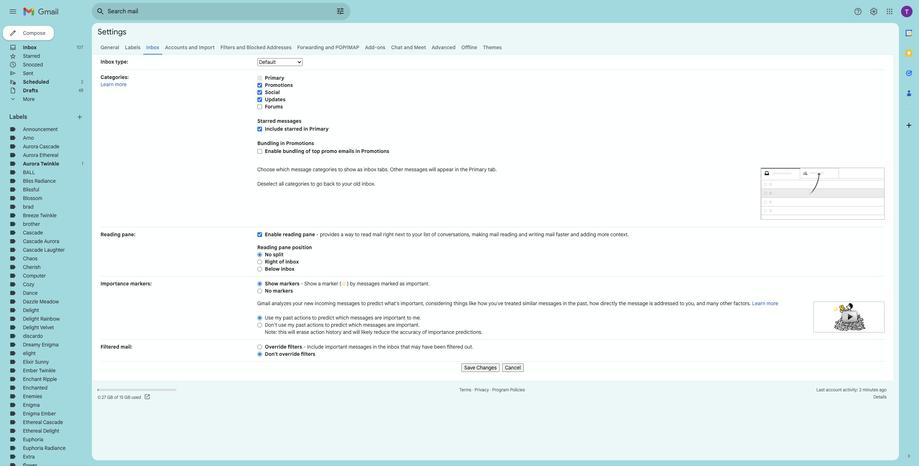 Task type: describe. For each thing, give the bounding box(es) containing it.
what's
[[385, 300, 400, 307]]

No split radio
[[258, 252, 262, 258]]

Primary checkbox
[[258, 75, 262, 81]]

delight rainbow link
[[23, 316, 60, 322]]

forwarding
[[298, 44, 324, 51]]

enchanted link
[[23, 385, 47, 391]]

Forums checkbox
[[258, 104, 262, 110]]

Right of inbox radio
[[258, 259, 262, 265]]

cascade for cascade link
[[23, 230, 43, 236]]

categories:
[[101, 74, 129, 80]]

navigation containing save changes
[[101, 362, 885, 372]]

1 horizontal spatial primary
[[310, 126, 329, 132]]

labels for labels link
[[125, 44, 141, 51]]

Use my past actions to predict which messages are important to me. radio
[[258, 315, 262, 321]]

1 horizontal spatial more
[[598, 231, 610, 238]]

blissful
[[23, 186, 39, 193]]

read
[[361, 231, 372, 238]]

gmail analyzes your new incoming messages to predict what's important, considering things like how you've treated similar messages in the past, how directly the message is addressed to you, and many other factors. learn more
[[258, 300, 779, 307]]

0 horizontal spatial include
[[265, 126, 283, 132]]

Social checkbox
[[258, 90, 262, 95]]

in right email
[[318, 166, 322, 173]]

add-
[[365, 44, 377, 51]]

chaos link
[[23, 255, 38, 262]]

override filters - include important messages in the inbox that may have been filtered out.
[[265, 344, 474, 350]]

mail:
[[121, 344, 132, 350]]

as
[[400, 281, 405, 287]]

no split
[[265, 252, 284, 258]]

elixir
[[23, 359, 34, 365]]

chaos
[[23, 255, 38, 262]]

offline
[[462, 44, 478, 51]]

addresses
[[267, 44, 292, 51]]

0 vertical spatial promotions
[[265, 82, 293, 88]]

1 vertical spatial a
[[318, 281, 321, 287]]

brad link
[[23, 204, 34, 210]]

discardo link
[[23, 333, 43, 340]]

1 vertical spatial include
[[307, 344, 324, 350]]

dreamy enigma
[[23, 342, 59, 348]]

no for no split
[[265, 252, 272, 258]]

inbox inside 'labels' navigation
[[23, 44, 37, 51]]

advanced
[[432, 44, 456, 51]]

filtered
[[447, 344, 464, 350]]

next
[[395, 231, 405, 238]]

1 vertical spatial learn
[[753, 300, 766, 307]]

elight
[[23, 350, 36, 357]]

3 mail from the left
[[546, 231, 555, 238]]

accuracy
[[400, 329, 421, 336]]

0 vertical spatial a
[[341, 231, 344, 238]]

themes
[[483, 44, 502, 51]]

high-
[[279, 166, 291, 173]]

split
[[273, 252, 284, 258]]

offline link
[[462, 44, 478, 51]]

include starred in primary
[[265, 126, 329, 132]]

messages up use my past actions to predict which messages are important to me.
[[337, 300, 360, 307]]

likely
[[361, 329, 373, 336]]

follow link to manage storage image
[[144, 394, 151, 401]]

107
[[77, 45, 83, 50]]

delight down ethereal cascade link
[[43, 428, 59, 434]]

velvet
[[40, 324, 54, 331]]

important. inside the don't use my past actions to predict which messages are important. note: this will erase action history and will likely reduce the accuracy of importance predictions.
[[396, 322, 420, 328]]

delight for 'delight' link
[[23, 307, 39, 314]]

scheduled
[[23, 79, 49, 85]]

Enable bundling of top promo emails in Promotions checkbox
[[258, 149, 262, 154]]

of up below inbox
[[279, 259, 284, 265]]

0 horizontal spatial are
[[375, 315, 382, 321]]

aurora up laughter on the bottom of the page
[[44, 238, 59, 245]]

no markers
[[265, 288, 293, 294]]

to up action
[[312, 315, 317, 321]]

you,
[[686, 300, 696, 307]]

in down reduce
[[373, 344, 377, 350]]

2 horizontal spatial inbox
[[146, 44, 159, 51]]

euphoria for the euphoria link
[[23, 437, 43, 443]]

0 vertical spatial important
[[384, 315, 406, 321]]

accounts
[[165, 44, 187, 51]]

don't for don't use my past actions to predict which messages are important. note: this will erase action history and will likely reduce the accuracy of importance predictions.
[[265, 322, 277, 328]]

dazzle
[[23, 299, 38, 305]]

aurora ethereal
[[23, 152, 58, 158]]

use
[[265, 315, 274, 321]]

override
[[265, 344, 287, 350]]

and left import
[[189, 44, 198, 51]]

2 horizontal spatial -
[[316, 231, 319, 238]]

accounts and import link
[[165, 44, 215, 51]]

1 vertical spatial filters
[[301, 351, 316, 358]]

the left past,
[[569, 300, 576, 307]]

to right next
[[407, 231, 411, 238]]

last account activity: 2 minutes ago details
[[817, 387, 887, 400]]

and inside the don't use my past actions to predict which messages are important. note: this will erase action history and will likely reduce the accuracy of importance predictions.
[[343, 329, 352, 336]]

drafts link
[[23, 87, 38, 94]]

of inside the don't use my past actions to predict which messages are important. note: this will erase action history and will likely reduce the accuracy of importance predictions.
[[423, 329, 427, 336]]

1 vertical spatial your
[[293, 300, 303, 307]]

twinkle for aurora twinkle
[[41, 161, 59, 167]]

below inbox
[[265, 266, 295, 272]]

blossom
[[23, 195, 42, 202]]

radiance for bliss radiance
[[35, 178, 56, 184]]

bundling
[[258, 140, 279, 147]]

delight for delight velvet
[[23, 324, 39, 331]]

delight rainbow
[[23, 316, 60, 322]]

starred
[[285, 126, 302, 132]]

cascade link
[[23, 230, 43, 236]]

delight for delight rainbow
[[23, 316, 39, 322]]

and right you,
[[697, 300, 706, 307]]

2 will from the left
[[353, 329, 360, 336]]

cascade up ethereal delight link
[[43, 419, 63, 426]]

enigma ember
[[23, 411, 56, 417]]

changes
[[477, 365, 497, 371]]

learn inside 'categories: learn more'
[[101, 81, 114, 88]]

1
[[82, 161, 83, 166]]

1 horizontal spatial ember
[[41, 411, 56, 417]]

extra link
[[23, 454, 35, 460]]

aurora twinkle link
[[23, 161, 59, 167]]

to right way
[[355, 231, 360, 238]]

messages up likely
[[351, 315, 374, 321]]

Below inbox radio
[[258, 267, 262, 272]]

messages inside the don't use my past actions to predict which messages are important. note: this will erase action history and will likely reduce the accuracy of importance predictions.
[[363, 322, 386, 328]]

pop/imap
[[336, 44, 360, 51]]

cancel button
[[503, 364, 524, 372]]

delight velvet
[[23, 324, 54, 331]]

2 vertical spatial promotions
[[362, 148, 390, 155]]

filters and blocked addresses
[[221, 44, 292, 51]]

euphoria for euphoria radiance
[[23, 445, 43, 452]]

48
[[78, 88, 83, 93]]

dreamy
[[23, 342, 41, 348]]

of right 'list'
[[432, 231, 437, 238]]

badges,
[[418, 166, 436, 173]]

radiance for euphoria radiance
[[45, 445, 66, 452]]

ethereal for delight
[[23, 428, 42, 434]]

inbox type:
[[101, 59, 128, 65]]

bundling
[[283, 148, 304, 155]]

computer
[[23, 273, 46, 279]]

2 reading from the left
[[500, 231, 518, 238]]

my inside the don't use my past actions to predict which messages are important. note: this will erase action history and will likely reduce the accuracy of importance predictions.
[[288, 322, 295, 328]]

starred for starred link
[[23, 53, 40, 59]]

0 vertical spatial primary
[[265, 75, 285, 81]]

addressed
[[655, 300, 679, 307]]

twinkle for breeze twinkle
[[40, 212, 57, 219]]

the inside the don't use my past actions to predict which messages are important. note: this will erase action history and will likely reduce the accuracy of importance predictions.
[[391, 329, 399, 336]]

snoozed
[[23, 61, 43, 68]]

announcement
[[23, 126, 58, 133]]

top
[[312, 148, 320, 155]]

Don't override filters radio
[[258, 352, 262, 357]]

0 horizontal spatial past
[[283, 315, 293, 321]]

to inside the don't use my past actions to predict which messages are important. note: this will erase action history and will likely reduce the accuracy of importance predictions.
[[325, 322, 330, 328]]

0 horizontal spatial important
[[325, 344, 348, 350]]

0 vertical spatial inbox
[[286, 259, 299, 265]]

breeze
[[23, 212, 39, 219]]

cascade aurora link
[[23, 238, 59, 245]]

email
[[305, 166, 317, 173]]

messages right similar
[[539, 300, 562, 307]]

ethereal for cascade
[[23, 419, 42, 426]]

important,
[[401, 300, 425, 307]]

to left you,
[[680, 300, 685, 307]]

details link
[[874, 395, 887, 400]]

social
[[265, 89, 280, 96]]

snoozed link
[[23, 61, 43, 68]]

type:
[[116, 59, 128, 65]]

2 vertical spatial inbox
[[387, 344, 400, 350]]

aurora twinkle
[[23, 161, 59, 167]]

actions inside the don't use my past actions to predict which messages are important. note: this will erase action history and will likely reduce the accuracy of importance predictions.
[[307, 322, 324, 328]]

ember twinkle
[[23, 368, 56, 374]]

aurora for aurora twinkle
[[23, 161, 40, 167]]

aurora ethereal link
[[23, 152, 58, 158]]

labels for labels heading
[[9, 114, 27, 121]]

0 vertical spatial learn more link
[[101, 81, 127, 88]]

incoming
[[315, 300, 336, 307]]

No markers radio
[[258, 288, 262, 294]]

2 inside 'labels' navigation
[[81, 79, 83, 84]]

right of inbox
[[265, 259, 299, 265]]

reading for reading pane position
[[258, 244, 278, 251]]

delight link
[[23, 307, 39, 314]]

show
[[353, 166, 365, 173]]

brad
[[23, 204, 34, 210]]

and right filters
[[236, 44, 245, 51]]

0 vertical spatial ember
[[23, 368, 38, 374]]

Search mail text field
[[108, 8, 316, 15]]

messages right by
[[357, 281, 380, 287]]

messages up starred
[[277, 118, 302, 124]]

and left show on the left top of the page
[[343, 166, 351, 173]]



Task type: vqa. For each thing, say whether or not it's contained in the screenshot.
'DELIGHT' for Delight Lush
no



Task type: locate. For each thing, give the bounding box(es) containing it.
aurora for aurora cascade
[[23, 143, 38, 150]]

1 reading from the left
[[283, 231, 302, 238]]

twinkle down aurora ethereal link on the left top of page
[[41, 161, 59, 167]]

1 vertical spatial markers
[[273, 288, 293, 294]]

1 vertical spatial no
[[265, 288, 272, 294]]

1 vertical spatial enable
[[265, 231, 282, 238]]

reading up reading pane position
[[283, 231, 302, 238]]

in left past,
[[563, 300, 567, 307]]

aurora up aurora twinkle link
[[23, 152, 38, 158]]

1 how from the left
[[478, 300, 488, 307]]

1 no from the top
[[265, 252, 272, 258]]

announcement link
[[23, 126, 58, 133]]

logos,
[[438, 166, 451, 173]]

my
[[275, 315, 282, 321], [288, 322, 295, 328]]

in up bundling
[[281, 140, 285, 147]]

starred inside 'labels' navigation
[[23, 53, 40, 59]]

blocked
[[247, 44, 266, 51]]

0 vertical spatial include
[[265, 126, 283, 132]]

twinkle right breeze
[[40, 212, 57, 219]]

of right accuracy
[[423, 329, 427, 336]]

1 horizontal spatial show
[[305, 281, 317, 287]]

1 horizontal spatial how
[[590, 300, 600, 307]]

1 vertical spatial predict
[[318, 315, 335, 321]]

1 vertical spatial 2
[[860, 387, 862, 393]]

program policies link
[[493, 387, 525, 393]]

been
[[434, 344, 446, 350]]

1 vertical spatial my
[[288, 322, 295, 328]]

settings image
[[870, 7, 879, 16]]

ethereal down aurora cascade
[[40, 152, 58, 158]]

inbox up below inbox
[[286, 259, 299, 265]]

0 vertical spatial past
[[283, 315, 293, 321]]

ethereal delight
[[23, 428, 59, 434]]

of left 15
[[114, 395, 118, 400]]

enable for enable bundling of top promo emails in promotions
[[265, 148, 282, 155]]

my up use at the left of the page
[[275, 315, 282, 321]]

enchant ripple link
[[23, 376, 57, 383]]

1 vertical spatial starred
[[258, 118, 276, 124]]

0 horizontal spatial pane
[[279, 244, 291, 251]]

gb right 15
[[125, 395, 130, 400]]

search mail image
[[94, 5, 107, 18]]

twinkle up ripple
[[39, 368, 56, 374]]

aurora for aurora ethereal
[[23, 152, 38, 158]]

markers for show
[[280, 281, 300, 287]]

link to an instructional video for priority inbox image
[[814, 302, 885, 333]]

footer containing terms
[[92, 387, 894, 401]]

0 horizontal spatial how
[[478, 300, 488, 307]]

mail right making
[[490, 231, 499, 238]]

1 mail from the left
[[373, 231, 382, 238]]

will left likely
[[353, 329, 360, 336]]

and right history
[[343, 329, 352, 336]]

None radio
[[258, 323, 262, 328], [258, 345, 262, 350], [258, 323, 262, 328], [258, 345, 262, 350]]

0 vertical spatial filters
[[288, 344, 302, 350]]

filters and blocked addresses link
[[221, 44, 292, 51]]

1 horizontal spatial 2
[[860, 387, 862, 393]]

used
[[132, 395, 141, 400]]

1 · from the left
[[473, 387, 474, 393]]

2 vertical spatial twinkle
[[39, 368, 56, 374]]

and right faster
[[571, 231, 580, 238]]

labels down more
[[9, 114, 27, 121]]

past,
[[577, 300, 589, 307]]

footer
[[92, 387, 894, 401]]

1 show from the left
[[265, 281, 278, 287]]

conversations,
[[438, 231, 471, 238]]

elixir sunny
[[23, 359, 49, 365]]

0 horizontal spatial show
[[265, 281, 278, 287]]

sent
[[23, 70, 33, 77]]

0 horizontal spatial learn
[[101, 81, 114, 88]]

enchant ripple
[[23, 376, 57, 383]]

1 horizontal spatial reading
[[500, 231, 518, 238]]

1 vertical spatial radiance
[[45, 445, 66, 452]]

twinkle for ember twinkle
[[39, 368, 56, 374]]

inbox up starred link
[[23, 44, 37, 51]]

labels navigation
[[0, 23, 92, 466]]

promotions up social
[[265, 82, 293, 88]]

ember up enchant
[[23, 368, 38, 374]]

previews
[[376, 166, 396, 173]]

2 inside last account activity: 2 minutes ago details
[[860, 387, 862, 393]]

- left marker
[[301, 281, 303, 287]]

1 horizontal spatial include
[[307, 344, 324, 350]]

0 horizontal spatial your
[[293, 300, 303, 307]]

don't up note:
[[265, 322, 277, 328]]

more down categories:
[[115, 81, 127, 88]]

2 vertical spatial more
[[767, 300, 779, 307]]

by
[[350, 281, 356, 287]]

sunny
[[35, 359, 49, 365]]

0 vertical spatial labels
[[125, 44, 141, 51]]

no for no markers
[[265, 288, 272, 294]]

0 horizontal spatial starred
[[23, 53, 40, 59]]

laughter
[[44, 247, 65, 253]]

the down reduce
[[378, 344, 386, 350]]

2 don't from the top
[[265, 351, 278, 358]]

1 horizontal spatial my
[[288, 322, 295, 328]]

the right reduce
[[391, 329, 399, 336]]

0.27
[[98, 395, 106, 400]]

ethereal
[[40, 152, 58, 158], [23, 419, 42, 426], [23, 428, 42, 434]]

2 vertical spatial enigma
[[23, 411, 40, 417]]

2 no from the top
[[265, 288, 272, 294]]

gb
[[107, 395, 113, 400], [125, 395, 130, 400]]

1 horizontal spatial inbox
[[101, 59, 114, 65]]

cascade down cascade link
[[23, 238, 43, 245]]

mail right read
[[373, 231, 382, 238]]

(i.e.
[[397, 166, 406, 173]]

new
[[304, 300, 314, 307]]

- for include
[[304, 344, 306, 350]]

the right directly
[[619, 300, 627, 307]]

important. up accuracy
[[396, 322, 420, 328]]

0 vertical spatial learn
[[101, 81, 114, 88]]

labels
[[125, 44, 141, 51], [9, 114, 27, 121]]

0 horizontal spatial gb
[[107, 395, 113, 400]]

accounts and import
[[165, 44, 215, 51]]

1 don't from the top
[[265, 322, 277, 328]]

brother
[[23, 221, 40, 227]]

more inside 'categories: learn more'
[[115, 81, 127, 88]]

1 vertical spatial primary
[[310, 126, 329, 132]]

radiance up the blissful link
[[35, 178, 56, 184]]

1 vertical spatial promotions
[[286, 140, 314, 147]]

Promotions checkbox
[[258, 83, 262, 88]]

enchanted
[[23, 385, 47, 391]]

1 vertical spatial inbox
[[281, 266, 295, 272]]

0 vertical spatial ethereal
[[40, 152, 58, 158]]

terms link
[[460, 387, 472, 393]]

1 horizontal spatial your
[[413, 231, 423, 238]]

scheduled link
[[23, 79, 49, 85]]

2 show from the left
[[305, 281, 317, 287]]

important down what's
[[384, 315, 406, 321]]

treated
[[505, 300, 522, 307]]

2 horizontal spatial more
[[767, 300, 779, 307]]

writing
[[529, 231, 545, 238]]

0 horizontal spatial inbox
[[23, 44, 37, 51]]

0 vertical spatial reading
[[101, 231, 121, 238]]

learn more link right factors.
[[753, 300, 779, 307]]

1 will from the left
[[288, 329, 295, 336]]

enable for enable reading pane - provides a way to read mail right next to your list of conversations, making mail reading and writing mail faster and adding more context.
[[265, 231, 282, 238]]

1 vertical spatial important.
[[396, 322, 420, 328]]

0 horizontal spatial reading
[[283, 231, 302, 238]]

forums
[[265, 103, 283, 110]]

cozy link
[[23, 281, 34, 288]]

2 enable from the top
[[265, 231, 282, 238]]

- down erase
[[304, 344, 306, 350]]

aurora down arno on the top of the page
[[23, 143, 38, 150]]

import
[[199, 44, 215, 51]]

to up history
[[325, 322, 330, 328]]

similar
[[523, 300, 538, 307]]

0 horizontal spatial labels
[[9, 114, 27, 121]]

categories: learn more
[[101, 74, 129, 88]]

support image
[[854, 7, 863, 16]]

0 vertical spatial enable
[[265, 148, 282, 155]]

how right past,
[[590, 300, 600, 307]]

radiance down ethereal delight link
[[45, 445, 66, 452]]

in right emails
[[356, 148, 360, 155]]

emails
[[339, 148, 355, 155]]

a left marker
[[318, 281, 321, 287]]

1 vertical spatial important
[[325, 344, 348, 350]]

the
[[569, 300, 576, 307], [619, 300, 627, 307], [391, 329, 399, 336], [378, 344, 386, 350]]

1 vertical spatial which
[[349, 322, 362, 328]]

1 horizontal spatial ·
[[490, 387, 492, 393]]

general link
[[101, 44, 119, 51]]

2 gb from the left
[[125, 395, 130, 400]]

1 euphoria from the top
[[23, 437, 43, 443]]

2 up 48
[[81, 79, 83, 84]]

2 horizontal spatial mail
[[546, 231, 555, 238]]

ripple
[[43, 376, 57, 383]]

0 horizontal spatial mail
[[373, 231, 382, 238]]

cascade up aurora ethereal
[[39, 143, 59, 150]]

are inside the don't use my past actions to predict which messages are important. note: this will erase action history and will likely reduce the accuracy of importance predictions.
[[388, 322, 395, 328]]

1 vertical spatial actions
[[307, 322, 324, 328]]

0 vertical spatial 2
[[81, 79, 83, 84]]

None search field
[[92, 3, 351, 20]]

1 vertical spatial euphoria
[[23, 445, 43, 452]]

0.27 gb of 15 gb used
[[98, 395, 141, 400]]

which inside the don't use my past actions to predict which messages are important. note: this will erase action history and will likely reduce the accuracy of importance predictions.
[[349, 322, 362, 328]]

(
[[340, 281, 342, 287]]

list
[[424, 231, 431, 238]]

cherish
[[23, 264, 41, 271]]

delight velvet link
[[23, 324, 54, 331]]

to left me.
[[407, 315, 412, 321]]

1 inbox link from the left
[[23, 44, 37, 51]]

advanced search options image
[[333, 4, 348, 18]]

cascade up chaos 'link' on the bottom left of the page
[[23, 247, 43, 253]]

arno link
[[23, 135, 34, 141]]

cascade down brother
[[23, 230, 43, 236]]

to up use my past actions to predict which messages are important to me.
[[361, 300, 366, 307]]

right
[[265, 259, 278, 265]]

save
[[465, 365, 476, 371]]

predict down incoming at bottom left
[[318, 315, 335, 321]]

0 vertical spatial predict
[[367, 300, 384, 307]]

1 horizontal spatial starred
[[258, 118, 276, 124]]

enigma down 'enigma' link
[[23, 411, 40, 417]]

markers for no
[[273, 288, 293, 294]]

of left top
[[306, 148, 311, 155]]

1 enable from the top
[[265, 148, 282, 155]]

1 gb from the left
[[107, 395, 113, 400]]

will right this
[[288, 329, 295, 336]]

enemies link
[[23, 393, 42, 400]]

2 mail from the left
[[490, 231, 499, 238]]

pane up split
[[279, 244, 291, 251]]

gmail image
[[23, 4, 62, 19]]

0 vertical spatial don't
[[265, 322, 277, 328]]

1 vertical spatial twinkle
[[40, 212, 57, 219]]

enigma link
[[23, 402, 40, 409]]

0 horizontal spatial 2
[[81, 79, 83, 84]]

and left 'writing'
[[519, 231, 528, 238]]

meet
[[414, 44, 426, 51]]

which up history
[[336, 315, 349, 321]]

mail left faster
[[546, 231, 555, 238]]

promo
[[322, 148, 337, 155]]

2 euphoria from the top
[[23, 445, 43, 452]]

don't override filters
[[265, 351, 316, 358]]

don't down override
[[265, 351, 278, 358]]

0 vertical spatial pane
[[303, 231, 315, 238]]

terms
[[460, 387, 472, 393]]

0 vertical spatial enigma
[[42, 342, 59, 348]]

1 horizontal spatial mail
[[490, 231, 499, 238]]

enable bundling of top promo emails in promotions
[[265, 148, 390, 155]]

highlight
[[258, 166, 278, 173]]

1 vertical spatial learn more link
[[753, 300, 779, 307]]

0 horizontal spatial my
[[275, 315, 282, 321]]

ethereal up the euphoria link
[[23, 428, 42, 434]]

2 · from the left
[[490, 387, 492, 393]]

enigma
[[42, 342, 59, 348], [23, 402, 40, 409], [23, 411, 40, 417]]

0 horizontal spatial ember
[[23, 368, 38, 374]]

learn
[[101, 81, 114, 88], [753, 300, 766, 307]]

0 vertical spatial markers
[[280, 281, 300, 287]]

enigma ember link
[[23, 411, 56, 417]]

inbox down right of inbox
[[281, 266, 295, 272]]

and left pop/imap at the left of the page
[[325, 44, 334, 51]]

promotions up rich
[[362, 148, 390, 155]]

0 horizontal spatial will
[[288, 329, 295, 336]]

Include starred in Primary checkbox
[[258, 126, 262, 132]]

past up erase
[[296, 322, 306, 328]]

2
[[81, 79, 83, 84], [860, 387, 862, 393]]

show up 'no markers'
[[265, 281, 278, 287]]

cascade for cascade laughter
[[23, 247, 43, 253]]

predict inside the don't use my past actions to predict which messages are important. note: this will erase action history and will likely reduce the accuracy of importance predictions.
[[331, 322, 347, 328]]

0 horizontal spatial primary
[[265, 75, 285, 81]]

1 horizontal spatial reading
[[258, 244, 278, 251]]

inbox left type:
[[101, 59, 114, 65]]

promotions up bundling
[[286, 140, 314, 147]]

0 vertical spatial euphoria
[[23, 437, 43, 443]]

· right terms
[[473, 387, 474, 393]]

navigation
[[101, 362, 885, 372]]

1 vertical spatial more
[[598, 231, 610, 238]]

starred for starred messages
[[258, 118, 276, 124]]

and right chat
[[404, 44, 413, 51]]

cascade laughter link
[[23, 247, 65, 253]]

enigma for enigma ember
[[23, 411, 40, 417]]

ethereal delight link
[[23, 428, 59, 434]]

importance
[[429, 329, 455, 336]]

- for show
[[301, 281, 303, 287]]

0 vertical spatial which
[[336, 315, 349, 321]]

show left marker
[[305, 281, 317, 287]]

labels heading
[[9, 114, 76, 121]]

- left 'provides'
[[316, 231, 319, 238]]

1 vertical spatial don't
[[265, 351, 278, 358]]

ago
[[880, 387, 887, 393]]

include down action
[[307, 344, 324, 350]]

right
[[383, 231, 394, 238]]

inbox link right labels link
[[146, 44, 159, 51]]

privacy link
[[475, 387, 489, 393]]

2 inbox link from the left
[[146, 44, 159, 51]]

reading left pane:
[[101, 231, 121, 238]]

1 vertical spatial are
[[388, 322, 395, 328]]

2 how from the left
[[590, 300, 600, 307]]

messages down likely
[[349, 344, 372, 350]]

no up right
[[265, 252, 272, 258]]

blossom link
[[23, 195, 42, 202]]

importance markers:
[[101, 281, 152, 287]]

past inside the don't use my past actions to predict which messages are important. note: this will erase action history and will likely reduce the accuracy of importance predictions.
[[296, 322, 306, 328]]

None checkbox
[[258, 232, 262, 237]]

1 horizontal spatial important
[[384, 315, 406, 321]]

more right factors.
[[767, 300, 779, 307]]

gb right 0.27
[[107, 395, 113, 400]]

delight up discardo link
[[23, 324, 39, 331]]

dazzle meadow link
[[23, 299, 59, 305]]

0 vertical spatial actions
[[294, 315, 311, 321]]

euphoria down the euphoria link
[[23, 445, 43, 452]]

euphoria radiance
[[23, 445, 66, 452]]

enigma for 'enigma' link
[[23, 402, 40, 409]]

faster
[[556, 231, 570, 238]]

1 horizontal spatial labels
[[125, 44, 141, 51]]

0 vertical spatial important.
[[406, 281, 430, 287]]

erase
[[297, 329, 309, 336]]

1 horizontal spatial are
[[388, 322, 395, 328]]

reading for reading pane:
[[101, 231, 121, 238]]

0 horizontal spatial more
[[115, 81, 127, 88]]

tab list
[[900, 23, 920, 441]]

1 vertical spatial ethereal
[[23, 419, 42, 426]]

don't use my past actions to predict which messages are important. note: this will erase action history and will likely reduce the accuracy of importance predictions.
[[265, 322, 483, 336]]

aurora cascade link
[[23, 143, 59, 150]]

1 vertical spatial enigma
[[23, 402, 40, 409]]

are up the don't use my past actions to predict which messages are important. note: this will erase action history and will likely reduce the accuracy of importance predictions.
[[375, 315, 382, 321]]

ember
[[23, 368, 38, 374], [41, 411, 56, 417]]

primary up social
[[265, 75, 285, 81]]

inbox link up starred link
[[23, 44, 37, 51]]

don't inside the don't use my past actions to predict which messages are important. note: this will erase action history and will likely reduce the accuracy of importance predictions.
[[265, 322, 277, 328]]

1 horizontal spatial inbox link
[[146, 44, 159, 51]]

enigma down velvet
[[42, 342, 59, 348]]

inbox link
[[23, 44, 37, 51], [146, 44, 159, 51]]

how right like in the right of the page
[[478, 300, 488, 307]]

position
[[292, 244, 312, 251]]

reading left 'writing'
[[500, 231, 518, 238]]

1 vertical spatial reading
[[258, 244, 278, 251]]

primary up top
[[310, 126, 329, 132]]

1 vertical spatial pane
[[279, 244, 291, 251]]

None radio
[[258, 281, 262, 287]]

main menu image
[[9, 7, 17, 16]]

more right adding
[[598, 231, 610, 238]]

breeze twinkle link
[[23, 212, 57, 219]]

deal
[[407, 166, 417, 173]]

don't for don't override filters
[[265, 351, 278, 358]]

themes link
[[483, 44, 502, 51]]

in right starred
[[304, 126, 308, 132]]

1 vertical spatial labels
[[9, 114, 27, 121]]

discardo
[[23, 333, 43, 340]]

reading up the no split
[[258, 244, 278, 251]]

learn more link down categories:
[[101, 81, 127, 88]]

Updates checkbox
[[258, 97, 262, 102]]

images).
[[453, 166, 472, 173]]

enable down bundling at left top
[[265, 148, 282, 155]]

cascade for cascade aurora
[[23, 238, 43, 245]]

0 vertical spatial your
[[413, 231, 423, 238]]

1 vertical spatial -
[[301, 281, 303, 287]]

no right no markers "option"
[[265, 288, 272, 294]]

labels inside navigation
[[9, 114, 27, 121]]

your left new
[[293, 300, 303, 307]]

actions
[[294, 315, 311, 321], [307, 322, 324, 328]]



